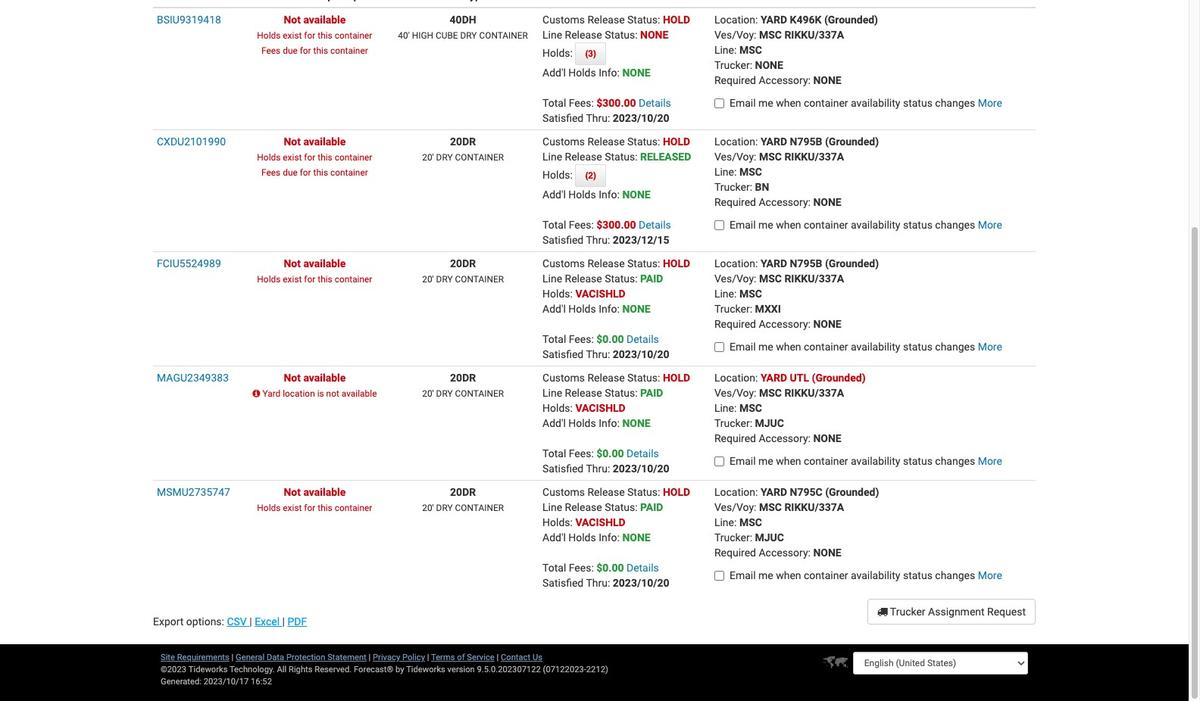 Task type: vqa. For each thing, say whether or not it's contained in the screenshot.
fourth 2023/10/20 from the bottom of the page
yes



Task type: locate. For each thing, give the bounding box(es) containing it.
more
[[978, 97, 1002, 109], [978, 219, 1002, 231], [978, 341, 1002, 353], [978, 455, 1002, 468], [978, 570, 1002, 582]]

availability for location : yard n795b (grounded) ves/voy: msc rikku/337a line: msc trucker: bn required accessory : none
[[851, 219, 901, 231]]

4 not from the top
[[284, 372, 301, 384]]

me
[[759, 97, 773, 109], [759, 219, 773, 231], [759, 341, 773, 353], [759, 455, 773, 468], [759, 570, 773, 582]]

$300.00 inside total fees: $300.00 details satisfied thru: 2023/12/15
[[597, 219, 636, 231]]

2 vertical spatial customs release status : hold line release status : paid holds: vacishld add'l holds info: none
[[543, 486, 690, 544]]

rikku/337a inside the location : yard n795c (grounded) ves/voy: msc rikku/337a line: msc trucker: mjuc required accessory : none
[[785, 502, 844, 514]]

trucker:
[[715, 59, 753, 71], [715, 181, 753, 193], [715, 303, 753, 315], [715, 418, 753, 430], [715, 532, 753, 544]]

1 when from the top
[[776, 97, 801, 109]]

msmu2735747 link
[[157, 486, 230, 499]]

availability for location : yard utl (grounded) ves/voy: msc rikku/337a line: msc trucker: mjuc required accessory : none
[[851, 455, 901, 468]]

2 total from the top
[[543, 219, 566, 231]]

2023/10/20 for location : yard utl (grounded) ves/voy: msc rikku/337a line: msc trucker: mjuc required accessory : none
[[613, 463, 669, 475]]

5 rikku/337a from the top
[[785, 502, 844, 514]]

ves/voy: inside the location : yard n795c (grounded) ves/voy: msc rikku/337a line: msc trucker: mjuc required accessory : none
[[715, 502, 757, 514]]

accessory inside location : yard utl (grounded) ves/voy: msc rikku/337a line: msc trucker: mjuc required accessory : none
[[759, 433, 808, 445]]

5 more link from the top
[[978, 570, 1002, 582]]

5 required from the top
[[715, 547, 756, 559]]

rikku/337a inside location : yard utl (grounded) ves/voy: msc rikku/337a line: msc trucker: mjuc required accessory : none
[[785, 387, 844, 399]]

trucker: for location : yard k496k (grounded) ves/voy: msc rikku/337a line: msc trucker: none required accessory : none
[[715, 59, 753, 71]]

0 vertical spatial paid
[[640, 273, 663, 285]]

me down bn
[[759, 219, 773, 231]]

rikku/337a
[[785, 29, 844, 41], [785, 151, 844, 163], [785, 273, 844, 285], [785, 387, 844, 399], [785, 502, 844, 514]]

line for location : yard utl (grounded) ves/voy: msc rikku/337a line: msc trucker: mjuc required accessory : none
[[543, 387, 562, 399]]

more for location : yard n795b (grounded) ves/voy: msc rikku/337a line: msc trucker: bn required accessory : none
[[978, 219, 1002, 231]]

1 trucker: from the top
[[715, 59, 753, 71]]

status for location : yard n795b (grounded) ves/voy: msc rikku/337a line: msc trucker: bn required accessory : none
[[903, 219, 933, 231]]

site requirements link
[[161, 653, 229, 663]]

2 mjuc from the top
[[755, 532, 784, 544]]

4 email me when container availability status changes more from the top
[[730, 455, 1002, 468]]

more link
[[978, 97, 1002, 109], [978, 219, 1002, 231], [978, 341, 1002, 353], [978, 455, 1002, 468], [978, 570, 1002, 582]]

5 status from the top
[[903, 570, 933, 582]]

4 accessory from the top
[[759, 433, 808, 445]]

total for location : yard n795b (grounded) ves/voy: msc rikku/337a line: msc trucker: mxxi required accessory : none
[[543, 333, 566, 346]]

yard for location : yard n795b (grounded) ves/voy: msc rikku/337a line: msc trucker: mxxi required accessory : none
[[761, 258, 787, 270]]

status
[[903, 97, 933, 109], [903, 219, 933, 231], [903, 341, 933, 353], [903, 455, 933, 468], [903, 570, 933, 582]]

3 trucker: from the top
[[715, 303, 753, 315]]

0 vertical spatial not available holds exist for this container fees due for this container
[[257, 14, 372, 56]]

dry
[[460, 30, 477, 41], [436, 152, 453, 163], [436, 274, 453, 285], [436, 389, 453, 399], [436, 503, 453, 514]]

satisfied inside total fees: $300.00 details satisfied thru: 2023/12/15
[[543, 234, 584, 246]]

20dr 20' dry container for cxdu2101990
[[422, 136, 504, 163]]

email down location : yard utl (grounded) ves/voy: msc rikku/337a line: msc trucker: mjuc required accessory : none
[[730, 455, 756, 468]]

$300.00 inside total fees: $300.00 details satisfied thru: 2023/10/20
[[597, 97, 636, 109]]

accessory down bn
[[759, 196, 808, 208]]

availability
[[851, 97, 901, 109], [851, 219, 901, 231], [851, 341, 901, 353], [851, 455, 901, 468], [851, 570, 901, 582]]

paid for location : yard n795c (grounded) ves/voy: msc rikku/337a line: msc trucker: mjuc required accessory : none
[[640, 502, 663, 514]]

2 fees from the top
[[261, 167, 281, 178]]

(grounded) inside location : yard utl (grounded) ves/voy: msc rikku/337a line: msc trucker: mjuc required accessory : none
[[812, 372, 866, 384]]

5 accessory from the top
[[759, 547, 808, 559]]

location left the k496k
[[715, 14, 756, 26]]

1 line from the top
[[543, 29, 562, 41]]

0 vertical spatial $0.00
[[597, 333, 624, 346]]

release
[[588, 14, 625, 26], [565, 29, 602, 41], [588, 136, 625, 148], [565, 151, 602, 163], [588, 258, 625, 270], [565, 273, 602, 285], [588, 372, 625, 384], [565, 387, 602, 399], [588, 486, 625, 499], [565, 502, 602, 514]]

ves/voy: inside location : yard utl (grounded) ves/voy: msc rikku/337a line: msc trucker: mjuc required accessory : none
[[715, 387, 757, 399]]

2 add'l holds info: none from the top
[[543, 189, 651, 201]]

2 email from the top
[[730, 219, 756, 231]]

satisfied for location : yard n795b (grounded) ves/voy: msc rikku/337a line: msc trucker: bn required accessory : none
[[543, 234, 584, 246]]

4 trucker: from the top
[[715, 418, 753, 430]]

total for location : yard k496k (grounded) ves/voy: msc rikku/337a line: msc trucker: none required accessory : none
[[543, 97, 566, 109]]

add'l holds info: none for 2023/12/15
[[543, 189, 651, 201]]

5 ves/voy: from the top
[[715, 502, 757, 514]]

yard inside location : yard n795b (grounded) ves/voy: msc rikku/337a line: msc trucker: mxxi required accessory : none
[[761, 258, 787, 270]]

accessory inside the location : yard n795c (grounded) ves/voy: msc rikku/337a line: msc trucker: mjuc required accessory : none
[[759, 547, 808, 559]]

details inside total fees: $300.00 details satisfied thru: 2023/12/15
[[639, 219, 671, 231]]

fees:
[[569, 97, 594, 109], [569, 219, 594, 231], [569, 333, 594, 346], [569, 448, 594, 460], [569, 562, 594, 574]]

accessory inside the 'location : yard k496k (grounded) ves/voy: msc rikku/337a line: msc trucker: none required accessory : none'
[[759, 74, 808, 86]]

3 not from the top
[[284, 258, 301, 270]]

2023/10/20 for location : yard n795b (grounded) ves/voy: msc rikku/337a line: msc trucker: mxxi required accessory : none
[[613, 349, 669, 361]]

fees for cxdu2101990
[[261, 167, 281, 178]]

info:
[[599, 67, 620, 79], [599, 189, 620, 201], [599, 303, 620, 315], [599, 418, 620, 430], [599, 532, 620, 544]]

me down mxxi
[[759, 341, 773, 353]]

$0.00
[[597, 333, 624, 346], [597, 448, 624, 460], [597, 562, 624, 574]]

holds
[[257, 30, 281, 41], [569, 67, 596, 79], [257, 152, 281, 163], [569, 189, 596, 201], [257, 274, 281, 285], [569, 303, 596, 315], [569, 418, 596, 430], [257, 503, 281, 514], [569, 532, 596, 544]]

line: inside location : yard n795b (grounded) ves/voy: msc rikku/337a line: msc trucker: mxxi required accessory : none
[[715, 288, 737, 300]]

more for location : yard n795b (grounded) ves/voy: msc rikku/337a line: msc trucker: mxxi required accessory : none
[[978, 341, 1002, 353]]

none inside location : yard n795b (grounded) ves/voy: msc rikku/337a line: msc trucker: mxxi required accessory : none
[[813, 318, 842, 330]]

| right csv
[[249, 616, 252, 628]]

1 vertical spatial $300.00
[[597, 219, 636, 231]]

trucker: inside location : yard n795b (grounded) ves/voy: msc rikku/337a line: msc trucker: bn required accessory : none
[[715, 181, 753, 193]]

email for location : yard utl (grounded) ves/voy: msc rikku/337a line: msc trucker: mjuc required accessory : none
[[730, 455, 756, 468]]

20'
[[422, 152, 434, 163], [422, 274, 434, 285], [422, 389, 434, 399], [422, 503, 434, 514]]

3 info: from the top
[[599, 303, 620, 315]]

status for location : yard n795c (grounded) ves/voy: msc rikku/337a line: msc trucker: mjuc required accessory : none
[[903, 570, 933, 582]]

1 hold from the top
[[663, 14, 690, 26]]

container inside 40dh 40' high cube dry container
[[479, 30, 528, 41]]

1 email from the top
[[730, 97, 756, 109]]

1 location from the top
[[715, 14, 756, 26]]

trucker: inside location : yard n795b (grounded) ves/voy: msc rikku/337a line: msc trucker: mxxi required accessory : none
[[715, 303, 753, 315]]

2 vertical spatial paid
[[640, 502, 663, 514]]

0 vertical spatial fees
[[261, 45, 281, 56]]

vacishld for location : yard utl (grounded) ves/voy: msc rikku/337a line: msc trucker: mjuc required accessory : none
[[575, 402, 626, 414]]

details for location : yard utl (grounded) ves/voy: msc rikku/337a line: msc trucker: mjuc required accessory : none
[[627, 448, 659, 460]]

info circle image
[[253, 390, 260, 399]]

2 ves/voy: from the top
[[715, 151, 757, 163]]

rikku/337a inside location : yard n795b (grounded) ves/voy: msc rikku/337a line: msc trucker: mxxi required accessory : none
[[785, 273, 844, 285]]

fees: inside total fees: $300.00 details satisfied thru: 2023/12/15
[[569, 219, 594, 231]]

when up n795c
[[776, 455, 801, 468]]

statement
[[327, 653, 367, 663]]

1 line: from the top
[[715, 44, 737, 56]]

line:
[[715, 44, 737, 56], [715, 166, 737, 178], [715, 288, 737, 300], [715, 402, 737, 414], [715, 517, 737, 529]]

5 email me when container availability status changes more from the top
[[730, 570, 1002, 582]]

trucker: inside the 'location : yard k496k (grounded) ves/voy: msc rikku/337a line: msc trucker: none required accessory : none'
[[715, 59, 753, 71]]

bn
[[755, 181, 769, 193]]

20' for msmu2735747
[[422, 503, 434, 514]]

3 ves/voy: from the top
[[715, 273, 757, 285]]

details for location : yard k496k (grounded) ves/voy: msc rikku/337a line: msc trucker: none required accessory : none
[[639, 97, 671, 109]]

yard
[[761, 14, 787, 26], [761, 136, 787, 148], [761, 258, 787, 270], [761, 372, 787, 384], [761, 486, 787, 499]]

thru:
[[586, 112, 610, 124], [586, 234, 610, 246], [586, 349, 610, 361], [586, 463, 610, 475], [586, 577, 610, 590]]

line: for location : yard n795b (grounded) ves/voy: msc rikku/337a line: msc trucker: mxxi required accessory : none
[[715, 288, 737, 300]]

not
[[284, 14, 301, 26], [284, 136, 301, 148], [284, 258, 301, 270], [284, 372, 301, 384], [284, 486, 301, 499]]

yard left n795c
[[761, 486, 787, 499]]

accessory down the k496k
[[759, 74, 808, 86]]

(grounded) inside the 'location : yard k496k (grounded) ves/voy: msc rikku/337a line: msc trucker: none required accessory : none'
[[824, 14, 878, 26]]

location
[[715, 14, 756, 26], [715, 136, 756, 148], [715, 258, 756, 270], [715, 372, 756, 384], [715, 486, 756, 499]]

4 changes from the top
[[935, 455, 975, 468]]

holds: for location : yard n795c (grounded) ves/voy: msc rikku/337a line: msc trucker: mjuc required accessory : none
[[543, 517, 573, 529]]

location inside location : yard utl (grounded) ves/voy: msc rikku/337a line: msc trucker: mjuc required accessory : none
[[715, 372, 756, 384]]

1 vertical spatial paid
[[640, 387, 663, 399]]

2 vertical spatial $0.00
[[597, 562, 624, 574]]

none inside customs release status : hold line release status : none
[[640, 29, 669, 41]]

customs for location : yard n795c (grounded) ves/voy: msc rikku/337a line: msc trucker: mjuc required accessory : none
[[543, 486, 585, 499]]

dry for msmu2735747
[[436, 503, 453, 514]]

3 required from the top
[[715, 318, 756, 330]]

us
[[533, 653, 543, 663]]

$300.00 for 2023/10/20
[[597, 97, 636, 109]]

accessory down n795c
[[759, 547, 808, 559]]

details inside total fees: $300.00 details satisfied thru: 2023/10/20
[[639, 97, 671, 109]]

1 total from the top
[[543, 97, 566, 109]]

me down location : yard utl (grounded) ves/voy: msc rikku/337a line: msc trucker: mjuc required accessory : none
[[759, 455, 773, 468]]

more link for location : yard n795c (grounded) ves/voy: msc rikku/337a line: msc trucker: mjuc required accessory : none
[[978, 570, 1002, 582]]

3 thru: from the top
[[586, 349, 610, 361]]

thru: for location : yard k496k (grounded) ves/voy: msc rikku/337a line: msc trucker: none required accessory : none
[[586, 112, 610, 124]]

version
[[448, 665, 475, 675]]

0 vertical spatial customs release status : hold line release status : paid holds: vacishld add'l holds info: none
[[543, 258, 690, 315]]

n795b inside location : yard n795b (grounded) ves/voy: msc rikku/337a line: msc trucker: mxxi required accessory : none
[[790, 258, 823, 270]]

customs release status : hold line release status : paid holds: vacishld add'l holds info: none
[[543, 258, 690, 315], [543, 372, 690, 430], [543, 486, 690, 544]]

$0.00 for location : yard utl (grounded) ves/voy: msc rikku/337a line: msc trucker: mjuc required accessory : none
[[597, 448, 624, 460]]

line
[[543, 29, 562, 41], [543, 151, 562, 163], [543, 273, 562, 285], [543, 387, 562, 399], [543, 502, 562, 514]]

add'l holds info: none down (3)
[[543, 67, 651, 79]]

yard up bn
[[761, 136, 787, 148]]

when down the location : yard n795c (grounded) ves/voy: msc rikku/337a line: msc trucker: mjuc required accessory : none
[[776, 570, 801, 582]]

required inside location : yard n795b (grounded) ves/voy: msc rikku/337a line: msc trucker: bn required accessory : none
[[715, 196, 756, 208]]

0 vertical spatial not available holds exist for this container
[[257, 258, 372, 285]]

changes for location : yard utl (grounded) ves/voy: msc rikku/337a line: msc trucker: mjuc required accessory : none
[[935, 455, 975, 468]]

this
[[318, 30, 332, 41], [313, 45, 328, 56], [318, 152, 332, 163], [313, 167, 328, 178], [318, 274, 332, 285], [318, 503, 332, 514]]

ves/voy: inside location : yard n795b (grounded) ves/voy: msc rikku/337a line: msc trucker: bn required accessory : none
[[715, 151, 757, 163]]

40dh
[[450, 14, 476, 26]]

total inside total fees: $300.00 details satisfied thru: 2023/12/15
[[543, 219, 566, 231]]

container
[[479, 30, 528, 41], [455, 152, 504, 163], [455, 274, 504, 285], [455, 389, 504, 399], [455, 503, 504, 514]]

total for location : yard n795b (grounded) ves/voy: msc rikku/337a line: msc trucker: bn required accessory : none
[[543, 219, 566, 231]]

$300.00 up customs release status : hold line release status : released on the top
[[597, 97, 636, 109]]

1 vertical spatial customs release status : hold line release status : paid holds: vacishld add'l holds info: none
[[543, 372, 690, 430]]

terms of service link
[[431, 653, 495, 663]]

2 20' from the top
[[422, 274, 434, 285]]

5 yard from the top
[[761, 486, 787, 499]]

me down the location : yard n795c (grounded) ves/voy: msc rikku/337a line: msc trucker: mjuc required accessory : none
[[759, 570, 773, 582]]

not available holds exist for this container fees due for this container
[[257, 14, 372, 56], [257, 136, 372, 178]]

1 vertical spatial add'l holds info: none
[[543, 189, 651, 201]]

20dr
[[450, 136, 476, 148], [450, 258, 476, 270], [450, 372, 476, 384], [450, 486, 476, 499]]

2 info: from the top
[[599, 189, 620, 201]]

status for location : yard utl (grounded) ves/voy: msc rikku/337a line: msc trucker: mjuc required accessory : none
[[903, 455, 933, 468]]

technology.
[[230, 665, 275, 675]]

request
[[987, 606, 1026, 618]]

location up mxxi
[[715, 258, 756, 270]]

yard left utl
[[761, 372, 787, 384]]

total
[[543, 97, 566, 109], [543, 219, 566, 231], [543, 333, 566, 346], [543, 448, 566, 460], [543, 562, 566, 574]]

yard left the k496k
[[761, 14, 787, 26]]

required inside location : yard n795b (grounded) ves/voy: msc rikku/337a line: msc trucker: mxxi required accessory : none
[[715, 318, 756, 330]]

5 availability from the top
[[851, 570, 901, 582]]

0 vertical spatial total fees: $0.00 details satisfied thru: 2023/10/20
[[543, 333, 669, 361]]

0 vertical spatial vacishld
[[575, 288, 626, 300]]

(2) link
[[575, 164, 606, 187]]

all
[[277, 665, 287, 675]]

fees: inside total fees: $300.00 details satisfied thru: 2023/10/20
[[569, 97, 594, 109]]

1 satisfied from the top
[[543, 112, 584, 124]]

status
[[627, 14, 658, 26], [605, 29, 635, 41], [627, 136, 658, 148], [605, 151, 635, 163], [627, 258, 658, 270], [605, 273, 635, 285], [627, 372, 658, 384], [605, 387, 635, 399], [627, 486, 658, 499], [605, 502, 635, 514]]

2 status from the top
[[903, 219, 933, 231]]

2 2023/10/20 from the top
[[613, 349, 669, 361]]

5 fees: from the top
[[569, 562, 594, 574]]

3 fees: from the top
[[569, 333, 594, 346]]

1 vertical spatial not available holds exist for this container
[[257, 486, 372, 514]]

location inside location : yard n795b (grounded) ves/voy: msc rikku/337a line: msc trucker: bn required accessory : none
[[715, 136, 756, 148]]

terms
[[431, 653, 455, 663]]

accessory for location : yard n795c (grounded) ves/voy: msc rikku/337a line: msc trucker: mjuc required accessory : none
[[759, 547, 808, 559]]

required for location : yard n795b (grounded) ves/voy: msc rikku/337a line: msc trucker: bn required accessory : none
[[715, 196, 756, 208]]

2 20dr from the top
[[450, 258, 476, 270]]

details for location : yard n795b (grounded) ves/voy: msc rikku/337a line: msc trucker: bn required accessory : none
[[639, 219, 671, 231]]

5 location from the top
[[715, 486, 756, 499]]

utl
[[790, 372, 809, 384]]

email for location : yard n795b (grounded) ves/voy: msc rikku/337a line: msc trucker: mxxi required accessory : none
[[730, 341, 756, 353]]

customs inside customs release status : hold line release status : none
[[543, 14, 585, 26]]

dry for magu2349383
[[436, 389, 453, 399]]

accessory inside location : yard n795b (grounded) ves/voy: msc rikku/337a line: msc trucker: bn required accessory : none
[[759, 196, 808, 208]]

1 more from the top
[[978, 97, 1002, 109]]

line for location : yard k496k (grounded) ves/voy: msc rikku/337a line: msc trucker: none required accessory : none
[[543, 29, 562, 41]]

mjuc inside location : yard utl (grounded) ves/voy: msc rikku/337a line: msc trucker: mjuc required accessory : none
[[755, 418, 784, 430]]

1 rikku/337a from the top
[[785, 29, 844, 41]]

1 vacishld from the top
[[575, 288, 626, 300]]

1 vertical spatial fees
[[261, 167, 281, 178]]

2023/10/20 inside total fees: $300.00 details satisfied thru: 2023/10/20
[[613, 112, 669, 124]]

1 vertical spatial vacishld
[[575, 402, 626, 414]]

line: inside the 'location : yard k496k (grounded) ves/voy: msc rikku/337a line: msc trucker: none required accessory : none'
[[715, 44, 737, 56]]

2 add'l from the top
[[543, 189, 566, 201]]

rikku/337a for location : yard n795c (grounded) ves/voy: msc rikku/337a line: msc trucker: mjuc required accessory : none
[[785, 502, 844, 514]]

2023/10/20 for location : yard n795c (grounded) ves/voy: msc rikku/337a line: msc trucker: mjuc required accessory : none
[[613, 577, 669, 590]]

when for location : yard n795c (grounded) ves/voy: msc rikku/337a line: msc trucker: mjuc required accessory : none
[[776, 570, 801, 582]]

3 yard from the top
[[761, 258, 787, 270]]

1 20' from the top
[[422, 152, 434, 163]]

yard inside the 'location : yard k496k (grounded) ves/voy: msc rikku/337a line: msc trucker: none required accessory : none'
[[761, 14, 787, 26]]

hold inside customs release status : hold line release status : released
[[663, 136, 690, 148]]

rikku/337a inside location : yard n795b (grounded) ves/voy: msc rikku/337a line: msc trucker: bn required accessory : none
[[785, 151, 844, 163]]

2 $0.00 from the top
[[597, 448, 624, 460]]

csv link
[[227, 616, 249, 628]]

2 yard from the top
[[761, 136, 787, 148]]

n795b
[[790, 136, 823, 148], [790, 258, 823, 270]]

line: inside the location : yard n795c (grounded) ves/voy: msc rikku/337a line: msc trucker: mjuc required accessory : none
[[715, 517, 737, 529]]

when down the 'location : yard k496k (grounded) ves/voy: msc rikku/337a line: msc trucker: none required accessory : none'
[[776, 97, 801, 109]]

thru: inside total fees: $300.00 details satisfied thru: 2023/12/15
[[586, 234, 610, 246]]

bsiu9319418
[[157, 14, 221, 26]]

total inside total fees: $300.00 details satisfied thru: 2023/10/20
[[543, 97, 566, 109]]

2 when from the top
[[776, 219, 801, 231]]

thru: inside total fees: $300.00 details satisfied thru: 2023/10/20
[[586, 112, 610, 124]]

0 vertical spatial due
[[283, 45, 298, 56]]

satisfied for location : yard n795b (grounded) ves/voy: msc rikku/337a line: msc trucker: mxxi required accessory : none
[[543, 349, 584, 361]]

4 location from the top
[[715, 372, 756, 384]]

4 required from the top
[[715, 433, 756, 445]]

(grounded) for location : yard n795b (grounded) ves/voy: msc rikku/337a line: msc trucker: mxxi required accessory : none
[[825, 258, 879, 270]]

line for location : yard n795b (grounded) ves/voy: msc rikku/337a line: msc trucker: mxxi required accessory : none
[[543, 273, 562, 285]]

5 line from the top
[[543, 502, 562, 514]]

4 20dr 20' dry container from the top
[[422, 486, 504, 514]]

3 20dr 20' dry container from the top
[[422, 372, 504, 399]]

None checkbox
[[715, 221, 724, 230], [715, 343, 724, 352], [715, 457, 724, 467], [715, 221, 724, 230], [715, 343, 724, 352], [715, 457, 724, 467]]

(grounded) inside location : yard n795b (grounded) ves/voy: msc rikku/337a line: msc trucker: bn required accessory : none
[[825, 136, 879, 148]]

email down the location : yard n795c (grounded) ves/voy: msc rikku/337a line: msc trucker: mjuc required accessory : none
[[730, 570, 756, 582]]

trucker: inside location : yard utl (grounded) ves/voy: msc rikku/337a line: msc trucker: mjuc required accessory : none
[[715, 418, 753, 430]]

status for location : yard n795b (grounded) ves/voy: msc rikku/337a line: msc trucker: mxxi required accessory : none
[[903, 341, 933, 353]]

4 customs from the top
[[543, 372, 585, 384]]

2023/10/20
[[613, 112, 669, 124], [613, 349, 669, 361], [613, 463, 669, 475], [613, 577, 669, 590]]

yard inside location : yard utl (grounded) ves/voy: msc rikku/337a line: msc trucker: mjuc required accessory : none
[[761, 372, 787, 384]]

hold
[[663, 14, 690, 26], [663, 136, 690, 148], [663, 258, 690, 270], [663, 372, 690, 384], [663, 486, 690, 499]]

5 trucker: from the top
[[715, 532, 753, 544]]

email down the 'location : yard k496k (grounded) ves/voy: msc rikku/337a line: msc trucker: none required accessory : none'
[[730, 97, 756, 109]]

location left utl
[[715, 372, 756, 384]]

more link for location : yard n795b (grounded) ves/voy: msc rikku/337a line: msc trucker: bn required accessory : none
[[978, 219, 1002, 231]]

hold for location : yard n795b (grounded) ves/voy: msc rikku/337a line: msc trucker: mxxi required accessory : none
[[663, 258, 690, 270]]

2 line from the top
[[543, 151, 562, 163]]

4 more link from the top
[[978, 455, 1002, 468]]

3 email from the top
[[730, 341, 756, 353]]

email down bn
[[730, 219, 756, 231]]

4 thru: from the top
[[586, 463, 610, 475]]

add'l holds info: none down the "(2)"
[[543, 189, 651, 201]]

required inside the 'location : yard k496k (grounded) ves/voy: msc rikku/337a line: msc trucker: none required accessory : none'
[[715, 74, 756, 86]]

1 $300.00 from the top
[[597, 97, 636, 109]]

5 line: from the top
[[715, 517, 737, 529]]

me down the 'location : yard k496k (grounded) ves/voy: msc rikku/337a line: msc trucker: none required accessory : none'
[[759, 97, 773, 109]]

(grounded)
[[824, 14, 878, 26], [825, 136, 879, 148], [825, 258, 879, 270], [812, 372, 866, 384], [825, 486, 879, 499]]

ves/voy: inside the 'location : yard k496k (grounded) ves/voy: msc rikku/337a line: msc trucker: none required accessory : none'
[[715, 29, 757, 41]]

0 vertical spatial add'l holds info: none
[[543, 67, 651, 79]]

1 me from the top
[[759, 97, 773, 109]]

accessory inside location : yard n795b (grounded) ves/voy: msc rikku/337a line: msc trucker: mxxi required accessory : none
[[759, 318, 808, 330]]

line inside customs release status : hold line release status : none
[[543, 29, 562, 41]]

cxdu2101990 link
[[157, 136, 226, 148]]

2 availability from the top
[[851, 219, 901, 231]]

privacy
[[373, 653, 400, 663]]

5 changes from the top
[[935, 570, 975, 582]]

5 when from the top
[[776, 570, 801, 582]]

(grounded) inside location : yard n795b (grounded) ves/voy: msc rikku/337a line: msc trucker: mxxi required accessory : none
[[825, 258, 879, 270]]

not available holds exist for this container fees due for this container for bsiu9319418
[[257, 14, 372, 56]]

email me when container availability status changes more for location : yard utl (grounded) ves/voy: msc rikku/337a line: msc trucker: mjuc required accessory : none
[[730, 455, 1002, 468]]

40'
[[398, 30, 410, 41]]

©2023 tideworks
[[161, 665, 228, 675]]

1 mjuc from the top
[[755, 418, 784, 430]]

when down location : yard n795b (grounded) ves/voy: msc rikku/337a line: msc trucker: bn required accessory : none
[[776, 219, 801, 231]]

n795c
[[790, 486, 823, 499]]

1 vertical spatial $0.00
[[597, 448, 624, 460]]

export options: csv | excel | pdf
[[153, 616, 307, 628]]

line inside customs release status : hold line release status : released
[[543, 151, 562, 163]]

mjuc
[[755, 418, 784, 430], [755, 532, 784, 544]]

email me when container availability status changes more
[[730, 97, 1002, 109], [730, 219, 1002, 231], [730, 341, 1002, 353], [730, 455, 1002, 468], [730, 570, 1002, 582]]

1 20dr 20' dry container from the top
[[422, 136, 504, 163]]

customs release status : hold line release status : paid holds: vacishld add'l holds info: none for location : yard utl (grounded) ves/voy: msc rikku/337a line: msc trucker: mjuc required accessory : none
[[543, 372, 690, 430]]

4 20dr from the top
[[450, 486, 476, 499]]

4 me from the top
[[759, 455, 773, 468]]

fciu5524989 link
[[157, 258, 221, 270]]

1 ves/voy: from the top
[[715, 29, 757, 41]]

1 vertical spatial total fees: $0.00 details satisfied thru: 2023/10/20
[[543, 448, 669, 475]]

3 availability from the top
[[851, 341, 901, 353]]

2 required from the top
[[715, 196, 756, 208]]

when
[[776, 97, 801, 109], [776, 219, 801, 231], [776, 341, 801, 353], [776, 455, 801, 468], [776, 570, 801, 582]]

n795b inside location : yard n795b (grounded) ves/voy: msc rikku/337a line: msc trucker: bn required accessory : none
[[790, 136, 823, 148]]

satisfied inside total fees: $300.00 details satisfied thru: 2023/10/20
[[543, 112, 584, 124]]

customs
[[543, 14, 585, 26], [543, 136, 585, 148], [543, 258, 585, 270], [543, 372, 585, 384], [543, 486, 585, 499]]

exist
[[283, 30, 302, 41], [283, 152, 302, 163], [283, 274, 302, 285], [283, 503, 302, 514]]

3 customs from the top
[[543, 258, 585, 270]]

0 vertical spatial mjuc
[[755, 418, 784, 430]]

email
[[730, 97, 756, 109], [730, 219, 756, 231], [730, 341, 756, 353], [730, 455, 756, 468], [730, 570, 756, 582]]

container for location : yard n795b (grounded) ves/voy: msc rikku/337a line: msc trucker: mxxi required accessory : none
[[455, 274, 504, 285]]

released
[[640, 151, 691, 163]]

3 more link from the top
[[978, 341, 1002, 353]]

line: inside location : yard utl (grounded) ves/voy: msc rikku/337a line: msc trucker: mjuc required accessory : none
[[715, 402, 737, 414]]

3 add'l from the top
[[543, 303, 566, 315]]

(2)
[[585, 170, 596, 181]]

yard inside location : yard n795b (grounded) ves/voy: msc rikku/337a line: msc trucker: bn required accessory : none
[[761, 136, 787, 148]]

mjuc inside the location : yard n795c (grounded) ves/voy: msc rikku/337a line: msc trucker: mjuc required accessory : none
[[755, 532, 784, 544]]

2 fees: from the top
[[569, 219, 594, 231]]

20dr for cxdu2101990
[[450, 136, 476, 148]]

20dr 20' dry container
[[422, 136, 504, 163], [422, 258, 504, 285], [422, 372, 504, 399], [422, 486, 504, 514]]

line for location : yard n795b (grounded) ves/voy: msc rikku/337a line: msc trucker: bn required accessory : none
[[543, 151, 562, 163]]

1 accessory from the top
[[759, 74, 808, 86]]

1 vertical spatial mjuc
[[755, 532, 784, 544]]

$300.00 up 2023/12/15
[[597, 219, 636, 231]]

container for location : yard n795c (grounded) ves/voy: msc rikku/337a line: msc trucker: mjuc required accessory : none
[[455, 503, 504, 514]]

none inside the location : yard n795c (grounded) ves/voy: msc rikku/337a line: msc trucker: mjuc required accessory : none
[[813, 547, 842, 559]]

rikku/337a inside the 'location : yard k496k (grounded) ves/voy: msc rikku/337a line: msc trucker: none required accessory : none'
[[785, 29, 844, 41]]

4 hold from the top
[[663, 372, 690, 384]]

hold for location : yard utl (grounded) ves/voy: msc rikku/337a line: msc trucker: mjuc required accessory : none
[[663, 372, 690, 384]]

1 vertical spatial not available holds exist for this container fees due for this container
[[257, 136, 372, 178]]

add'l for location : yard utl (grounded) ves/voy: msc rikku/337a line: msc trucker: mjuc required accessory : none
[[543, 418, 566, 430]]

total for location : yard n795c (grounded) ves/voy: msc rikku/337a line: msc trucker: mjuc required accessory : none
[[543, 562, 566, 574]]

changes for location : yard k496k (grounded) ves/voy: msc rikku/337a line: msc trucker: none required accessory : none
[[935, 97, 975, 109]]

2 vertical spatial total fees: $0.00 details satisfied thru: 2023/10/20
[[543, 562, 669, 590]]

protection
[[286, 653, 325, 663]]

1 add'l holds info: none from the top
[[543, 67, 651, 79]]

location inside the location : yard n795c (grounded) ves/voy: msc rikku/337a line: msc trucker: mjuc required accessory : none
[[715, 486, 756, 499]]

required inside the location : yard n795c (grounded) ves/voy: msc rikku/337a line: msc trucker: mjuc required accessory : none
[[715, 547, 756, 559]]

1 vertical spatial n795b
[[790, 258, 823, 270]]

4 20' from the top
[[422, 503, 434, 514]]

details for location : yard n795c (grounded) ves/voy: msc rikku/337a line: msc trucker: mjuc required accessory : none
[[627, 562, 659, 574]]

customs for location : yard k496k (grounded) ves/voy: msc rikku/337a line: msc trucker: none required accessory : none
[[543, 14, 585, 26]]

customs release status : hold line release status : released
[[543, 136, 691, 163]]

trucker: for location : yard n795b (grounded) ves/voy: msc rikku/337a line: msc trucker: mxxi required accessory : none
[[715, 303, 753, 315]]

trucker: inside the location : yard n795c (grounded) ves/voy: msc rikku/337a line: msc trucker: mjuc required accessory : none
[[715, 532, 753, 544]]

location left n795c
[[715, 486, 756, 499]]

(grounded) inside the location : yard n795c (grounded) ves/voy: msc rikku/337a line: msc trucker: mjuc required accessory : none
[[825, 486, 879, 499]]

4 satisfied from the top
[[543, 463, 584, 475]]

me for location : yard k496k (grounded) ves/voy: msc rikku/337a line: msc trucker: none required accessory : none
[[759, 97, 773, 109]]

0 vertical spatial n795b
[[790, 136, 823, 148]]

1 changes from the top
[[935, 97, 975, 109]]

satisfied for location : yard k496k (grounded) ves/voy: msc rikku/337a line: msc trucker: none required accessory : none
[[543, 112, 584, 124]]

ves/voy: inside location : yard n795b (grounded) ves/voy: msc rikku/337a line: msc trucker: mxxi required accessory : none
[[715, 273, 757, 285]]

0 vertical spatial $300.00
[[597, 97, 636, 109]]

1 fees: from the top
[[569, 97, 594, 109]]

required for location : yard n795b (grounded) ves/voy: msc rikku/337a line: msc trucker: mxxi required accessory : none
[[715, 318, 756, 330]]

4 when from the top
[[776, 455, 801, 468]]

3 status from the top
[[903, 341, 933, 353]]

container for location : yard n795b (grounded) ves/voy: msc rikku/337a line: msc trucker: bn required accessory : none
[[455, 152, 504, 163]]

me for location : yard n795b (grounded) ves/voy: msc rikku/337a line: msc trucker: bn required accessory : none
[[759, 219, 773, 231]]

info: for location : yard n795b (grounded) ves/voy: msc rikku/337a line: msc trucker: mxxi required accessory : none
[[599, 303, 620, 315]]

accessory down mxxi
[[759, 318, 808, 330]]

customs inside customs release status : hold line release status : released
[[543, 136, 585, 148]]

container for location : yard utl (grounded) ves/voy: msc rikku/337a line: msc trucker: mjuc required accessory : none
[[455, 389, 504, 399]]

hold inside customs release status : hold line release status : none
[[663, 14, 690, 26]]

container
[[335, 30, 372, 41], [330, 45, 368, 56], [804, 97, 848, 109], [335, 152, 372, 163], [330, 167, 368, 178], [804, 219, 848, 231], [335, 274, 372, 285], [804, 341, 848, 353], [804, 455, 848, 468], [335, 503, 372, 514], [804, 570, 848, 582]]

location
[[283, 389, 315, 399]]

yard up mxxi
[[761, 258, 787, 270]]

required inside location : yard utl (grounded) ves/voy: msc rikku/337a line: msc trucker: mjuc required accessory : none
[[715, 433, 756, 445]]

| up tideworks
[[427, 653, 429, 663]]

line: inside location : yard n795b (grounded) ves/voy: msc rikku/337a line: msc trucker: bn required accessory : none
[[715, 166, 737, 178]]

for
[[304, 30, 315, 41], [300, 45, 311, 56], [304, 152, 315, 163], [300, 167, 311, 178], [304, 274, 315, 285], [304, 503, 315, 514]]

| up the 9.5.0.202307122
[[497, 653, 499, 663]]

location inside location : yard n795b (grounded) ves/voy: msc rikku/337a line: msc trucker: mxxi required accessory : none
[[715, 258, 756, 270]]

paid
[[640, 273, 663, 285], [640, 387, 663, 399], [640, 502, 663, 514]]

4 more from the top
[[978, 455, 1002, 468]]

email me when container availability status changes more for location : yard k496k (grounded) ves/voy: msc rikku/337a line: msc trucker: none required accessory : none
[[730, 97, 1002, 109]]

1 vertical spatial due
[[283, 167, 298, 178]]

2 vertical spatial vacishld
[[575, 517, 626, 529]]

location inside the 'location : yard k496k (grounded) ves/voy: msc rikku/337a line: msc trucker: none required accessory : none'
[[715, 14, 756, 26]]

(grounded) for location : yard utl (grounded) ves/voy: msc rikku/337a line: msc trucker: mjuc required accessory : none
[[812, 372, 866, 384]]

not available holds exist for this container fees due for this container for cxdu2101990
[[257, 136, 372, 178]]

dry for cxdu2101990
[[436, 152, 453, 163]]

accessory up n795c
[[759, 433, 808, 445]]

None checkbox
[[715, 99, 724, 108], [715, 571, 724, 581], [715, 99, 724, 108], [715, 571, 724, 581]]

email for location : yard n795c (grounded) ves/voy: msc rikku/337a line: msc trucker: mjuc required accessory : none
[[730, 570, 756, 582]]

location up bn
[[715, 136, 756, 148]]

2 email me when container availability status changes more from the top
[[730, 219, 1002, 231]]

info: for location : yard utl (grounded) ves/voy: msc rikku/337a line: msc trucker: mjuc required accessory : none
[[599, 418, 620, 430]]

4 add'l from the top
[[543, 418, 566, 430]]

email down mxxi
[[730, 341, 756, 353]]

when up utl
[[776, 341, 801, 353]]

location : yard n795c (grounded) ves/voy: msc rikku/337a line: msc trucker: mjuc required accessory : none
[[715, 486, 879, 559]]

yard inside the location : yard n795c (grounded) ves/voy: msc rikku/337a line: msc trucker: mjuc required accessory : none
[[761, 486, 787, 499]]



Task type: describe. For each thing, give the bounding box(es) containing it.
bsiu9319418 link
[[157, 14, 221, 26]]

pdf link
[[288, 616, 307, 628]]

accessory for location : yard n795b (grounded) ves/voy: msc rikku/337a line: msc trucker: mxxi required accessory : none
[[759, 318, 808, 330]]

9.5.0.202307122
[[477, 665, 541, 675]]

email for location : yard k496k (grounded) ves/voy: msc rikku/337a line: msc trucker: none required accessory : none
[[730, 97, 756, 109]]

40dh 40' high cube dry container
[[398, 14, 528, 41]]

mxxi
[[755, 303, 781, 315]]

20dr for msmu2735747
[[450, 486, 476, 499]]

mjuc for n795c
[[755, 532, 784, 544]]

availability for location : yard n795c (grounded) ves/voy: msc rikku/337a line: msc trucker: mjuc required accessory : none
[[851, 570, 901, 582]]

truck image
[[877, 607, 888, 618]]

(grounded) for location : yard k496k (grounded) ves/voy: msc rikku/337a line: msc trucker: none required accessory : none
[[824, 14, 878, 26]]

none inside location : yard utl (grounded) ves/voy: msc rikku/337a line: msc trucker: mjuc required accessory : none
[[813, 433, 842, 445]]

| left general at the left of the page
[[232, 653, 234, 663]]

msmu2735747
[[157, 486, 230, 499]]

line for location : yard n795c (grounded) ves/voy: msc rikku/337a line: msc trucker: mjuc required accessory : none
[[543, 502, 562, 514]]

general
[[236, 653, 265, 663]]

more link for location : yard utl (grounded) ves/voy: msc rikku/337a line: msc trucker: mjuc required accessory : none
[[978, 455, 1002, 468]]

high
[[412, 30, 433, 41]]

more for location : yard n795c (grounded) ves/voy: msc rikku/337a line: msc trucker: mjuc required accessory : none
[[978, 570, 1002, 582]]

5 not from the top
[[284, 486, 301, 499]]

ves/voy: for location : yard n795b (grounded) ves/voy: msc rikku/337a line: msc trucker: bn required accessory : none
[[715, 151, 757, 163]]

more link for location : yard n795b (grounded) ves/voy: msc rikku/337a line: msc trucker: mxxi required accessory : none
[[978, 341, 1002, 353]]

details link for location : yard n795c (grounded) ves/voy: msc rikku/337a line: msc trucker: mjuc required accessory : none
[[627, 562, 659, 574]]

rikku/337a for location : yard n795b (grounded) ves/voy: msc rikku/337a line: msc trucker: bn required accessory : none
[[785, 151, 844, 163]]

ves/voy: for location : yard k496k (grounded) ves/voy: msc rikku/337a line: msc trucker: none required accessory : none
[[715, 29, 757, 41]]

location for location : yard n795b (grounded) ves/voy: msc rikku/337a line: msc trucker: bn required accessory : none
[[715, 136, 756, 148]]

(3) link
[[575, 42, 606, 65]]

contact us link
[[501, 653, 543, 663]]

1 not from the top
[[284, 14, 301, 26]]

data
[[267, 653, 284, 663]]

n795b for bn
[[790, 136, 823, 148]]

2023/10/17
[[204, 677, 249, 687]]

1 exist from the top
[[283, 30, 302, 41]]

location for location : yard utl (grounded) ves/voy: msc rikku/337a line: msc trucker: mjuc required accessory : none
[[715, 372, 756, 384]]

trucker: for location : yard utl (grounded) ves/voy: msc rikku/337a line: msc trucker: mjuc required accessory : none
[[715, 418, 753, 430]]

paid for location : yard n795b (grounded) ves/voy: msc rikku/337a line: msc trucker: mxxi required accessory : none
[[640, 273, 663, 285]]

total fees: $300.00 details satisfied thru: 2023/10/20
[[543, 97, 671, 124]]

excel link
[[255, 616, 282, 628]]

dry inside 40dh 40' high cube dry container
[[460, 30, 477, 41]]

required for location : yard n795c (grounded) ves/voy: msc rikku/337a line: msc trucker: mjuc required accessory : none
[[715, 547, 756, 559]]

customs for location : yard utl (grounded) ves/voy: msc rikku/337a line: msc trucker: mjuc required accessory : none
[[543, 372, 585, 384]]

20' for fciu5524989
[[422, 274, 434, 285]]

forecast®
[[354, 665, 394, 675]]

customs release status : hold line release status : paid holds: vacishld add'l holds info: none for location : yard n795c (grounded) ves/voy: msc rikku/337a line: msc trucker: mjuc required accessory : none
[[543, 486, 690, 544]]

1 add'l from the top
[[543, 67, 566, 79]]

| left pdf link
[[282, 616, 285, 628]]

excel
[[255, 616, 280, 628]]

accessory for location : yard k496k (grounded) ves/voy: msc rikku/337a line: msc trucker: none required accessory : none
[[759, 74, 808, 86]]

none inside location : yard n795b (grounded) ves/voy: msc rikku/337a line: msc trucker: bn required accessory : none
[[813, 196, 842, 208]]

fees: for location : yard utl (grounded) ves/voy: msc rikku/337a line: msc trucker: mjuc required accessory : none
[[569, 448, 594, 460]]

service
[[467, 653, 495, 663]]

accessory for location : yard utl (grounded) ves/voy: msc rikku/337a line: msc trucker: mjuc required accessory : none
[[759, 433, 808, 445]]

yard for location : yard k496k (grounded) ves/voy: msc rikku/337a line: msc trucker: none required accessory : none
[[761, 14, 787, 26]]

location for location : yard n795b (grounded) ves/voy: msc rikku/337a line: msc trucker: mxxi required accessory : none
[[715, 258, 756, 270]]

magu2349383 link
[[157, 372, 229, 384]]

location for location : yard n795c (grounded) ves/voy: msc rikku/337a line: msc trucker: mjuc required accessory : none
[[715, 486, 756, 499]]

k496k
[[790, 14, 822, 26]]

is
[[317, 389, 324, 399]]

yard location is not available
[[260, 389, 377, 399]]

when for location : yard k496k (grounded) ves/voy: msc rikku/337a line: msc trucker: none required accessory : none
[[776, 97, 801, 109]]

hold for location : yard n795c (grounded) ves/voy: msc rikku/337a line: msc trucker: mjuc required accessory : none
[[663, 486, 690, 499]]

not
[[326, 389, 339, 399]]

ves/voy: for location : yard utl (grounded) ves/voy: msc rikku/337a line: msc trucker: mjuc required accessory : none
[[715, 387, 757, 399]]

1 holds: from the top
[[543, 47, 575, 59]]

when for location : yard n795b (grounded) ves/voy: msc rikku/337a line: msc trucker: bn required accessory : none
[[776, 219, 801, 231]]

details for location : yard n795b (grounded) ves/voy: msc rikku/337a line: msc trucker: mxxi required accessory : none
[[627, 333, 659, 346]]

site
[[161, 653, 175, 663]]

policy
[[402, 653, 425, 663]]

tideworks
[[406, 665, 445, 675]]

contact
[[501, 653, 531, 663]]

$0.00 for location : yard n795c (grounded) ves/voy: msc rikku/337a line: msc trucker: mjuc required accessory : none
[[597, 562, 624, 574]]

20' for cxdu2101990
[[422, 152, 434, 163]]

options:
[[186, 616, 224, 628]]

vacishld for location : yard n795c (grounded) ves/voy: msc rikku/337a line: msc trucker: mjuc required accessory : none
[[575, 517, 626, 529]]

3 exist from the top
[[283, 274, 302, 285]]

required for location : yard utl (grounded) ves/voy: msc rikku/337a line: msc trucker: mjuc required accessory : none
[[715, 433, 756, 445]]

total fees: $0.00 details satisfied thru: 2023/10/20 for location : yard n795c (grounded) ves/voy: msc rikku/337a line: msc trucker: mjuc required accessory : none
[[543, 562, 669, 590]]

add'l holds info: none for 2023/10/20
[[543, 67, 651, 79]]

holds: for location : yard n795b (grounded) ves/voy: msc rikku/337a line: msc trucker: mxxi required accessory : none
[[543, 288, 573, 300]]

more link for location : yard k496k (grounded) ves/voy: msc rikku/337a line: msc trucker: none required accessory : none
[[978, 97, 1002, 109]]

more for location : yard utl (grounded) ves/voy: msc rikku/337a line: msc trucker: mjuc required accessory : none
[[978, 455, 1002, 468]]

cxdu2101990
[[157, 136, 226, 148]]

rights
[[289, 665, 313, 675]]

csv
[[227, 616, 247, 628]]

2 holds: from the top
[[543, 169, 575, 181]]

$0.00 for location : yard n795b (grounded) ves/voy: msc rikku/337a line: msc trucker: mxxi required accessory : none
[[597, 333, 624, 346]]

location : yard n795b (grounded) ves/voy: msc rikku/337a line: msc trucker: mxxi required accessory : none
[[715, 258, 879, 330]]

2023/12/15
[[613, 234, 669, 246]]

availability for location : yard n795b (grounded) ves/voy: msc rikku/337a line: msc trucker: mxxi required accessory : none
[[851, 341, 901, 353]]

magu2349383
[[157, 372, 229, 384]]

fees for bsiu9319418
[[261, 45, 281, 56]]

hold for location : yard n795b (grounded) ves/voy: msc rikku/337a line: msc trucker: bn required accessory : none
[[663, 136, 690, 148]]

2 not from the top
[[284, 136, 301, 148]]

privacy policy link
[[373, 653, 425, 663]]

rikku/337a for location : yard n795b (grounded) ves/voy: msc rikku/337a line: msc trucker: mxxi required accessory : none
[[785, 273, 844, 285]]

customs release status : hold line release status : none
[[543, 14, 690, 41]]

by
[[396, 665, 404, 675]]

changes for location : yard n795b (grounded) ves/voy: msc rikku/337a line: msc trucker: bn required accessory : none
[[935, 219, 975, 231]]

20dr 20' dry container for fciu5524989
[[422, 258, 504, 285]]

vacishld for location : yard n795b (grounded) ves/voy: msc rikku/337a line: msc trucker: mxxi required accessory : none
[[575, 288, 626, 300]]

yard for location : yard n795b (grounded) ves/voy: msc rikku/337a line: msc trucker: bn required accessory : none
[[761, 136, 787, 148]]

| up forecast®
[[369, 653, 371, 663]]

required for location : yard k496k (grounded) ves/voy: msc rikku/337a line: msc trucker: none required accessory : none
[[715, 74, 756, 86]]

(3)
[[585, 48, 596, 59]]

site requirements | general data protection statement | privacy policy | terms of service | contact us ©2023 tideworks technology. all rights reserved. forecast® by tideworks version 9.5.0.202307122 (07122023-2212) generated: 2023/10/17 16:52
[[161, 653, 608, 687]]

location : yard utl (grounded) ves/voy: msc rikku/337a line: msc trucker: mjuc required accessory : none
[[715, 372, 866, 445]]

location : yard k496k (grounded) ves/voy: msc rikku/337a line: msc trucker: none required accessory : none
[[715, 14, 878, 86]]

2 exist from the top
[[283, 152, 302, 163]]

general data protection statement link
[[236, 653, 367, 663]]

total for location : yard utl (grounded) ves/voy: msc rikku/337a line: msc trucker: mjuc required accessory : none
[[543, 448, 566, 460]]

(07122023-
[[543, 665, 586, 675]]

dry for fciu5524989
[[436, 274, 453, 285]]

details link for location : yard k496k (grounded) ves/voy: msc rikku/337a line: msc trucker: none required accessory : none
[[639, 97, 671, 109]]

16:52
[[251, 677, 272, 687]]

export
[[153, 616, 184, 628]]

fees: for location : yard k496k (grounded) ves/voy: msc rikku/337a line: msc trucker: none required accessory : none
[[569, 97, 594, 109]]

location : yard n795b (grounded) ves/voy: msc rikku/337a line: msc trucker: bn required accessory : none
[[715, 136, 879, 208]]

customs for location : yard n795b (grounded) ves/voy: msc rikku/337a line: msc trucker: bn required accessory : none
[[543, 136, 585, 148]]

yard for location : yard n795c (grounded) ves/voy: msc rikku/337a line: msc trucker: mjuc required accessory : none
[[761, 486, 787, 499]]

holds: for location : yard utl (grounded) ves/voy: msc rikku/337a line: msc trucker: mjuc required accessory : none
[[543, 402, 573, 414]]

details link for location : yard n795b (grounded) ves/voy: msc rikku/337a line: msc trucker: mxxi required accessory : none
[[627, 333, 659, 346]]

generated:
[[161, 677, 202, 687]]

assignment
[[928, 606, 985, 618]]

rikku/337a for location : yard utl (grounded) ves/voy: msc rikku/337a line: msc trucker: mjuc required accessory : none
[[785, 387, 844, 399]]

4 exist from the top
[[283, 503, 302, 514]]

requirements
[[177, 653, 229, 663]]

1 info: from the top
[[599, 67, 620, 79]]

trucker assignment request
[[888, 606, 1026, 618]]

20' for magu2349383
[[422, 389, 434, 399]]

total fees: $300.00 details satisfied thru: 2023/12/15
[[543, 219, 671, 246]]

trucker assignment request button
[[867, 599, 1036, 625]]

2212)
[[586, 665, 608, 675]]

reserved.
[[315, 665, 352, 675]]

not available
[[284, 372, 346, 384]]

thru: for location : yard n795b (grounded) ves/voy: msc rikku/337a line: msc trucker: bn required accessory : none
[[586, 234, 610, 246]]

customs for location : yard n795b (grounded) ves/voy: msc rikku/337a line: msc trucker: mxxi required accessory : none
[[543, 258, 585, 270]]

(grounded) for location : yard n795c (grounded) ves/voy: msc rikku/337a line: msc trucker: mjuc required accessory : none
[[825, 486, 879, 499]]

details link for location : yard utl (grounded) ves/voy: msc rikku/337a line: msc trucker: mjuc required accessory : none
[[627, 448, 659, 460]]

fciu5524989
[[157, 258, 221, 270]]

cube
[[436, 30, 458, 41]]

pdf
[[288, 616, 307, 628]]

of
[[457, 653, 465, 663]]

email me when container availability status changes more for location : yard n795c (grounded) ves/voy: msc rikku/337a line: msc trucker: mjuc required accessory : none
[[730, 570, 1002, 582]]

trucker
[[890, 606, 926, 618]]

yard
[[263, 389, 281, 399]]

more for location : yard k496k (grounded) ves/voy: msc rikku/337a line: msc trucker: none required accessory : none
[[978, 97, 1002, 109]]

ves/voy: for location : yard n795c (grounded) ves/voy: msc rikku/337a line: msc trucker: mjuc required accessory : none
[[715, 502, 757, 514]]

accessory for location : yard n795b (grounded) ves/voy: msc rikku/337a line: msc trucker: bn required accessory : none
[[759, 196, 808, 208]]

not available holds exist for this container for msmu2735747
[[257, 486, 372, 514]]

hold for location : yard k496k (grounded) ves/voy: msc rikku/337a line: msc trucker: none required accessory : none
[[663, 14, 690, 26]]

mjuc for utl
[[755, 418, 784, 430]]

due for bsiu9319418
[[283, 45, 298, 56]]

yard for location : yard utl (grounded) ves/voy: msc rikku/337a line: msc trucker: mjuc required accessory : none
[[761, 372, 787, 384]]



